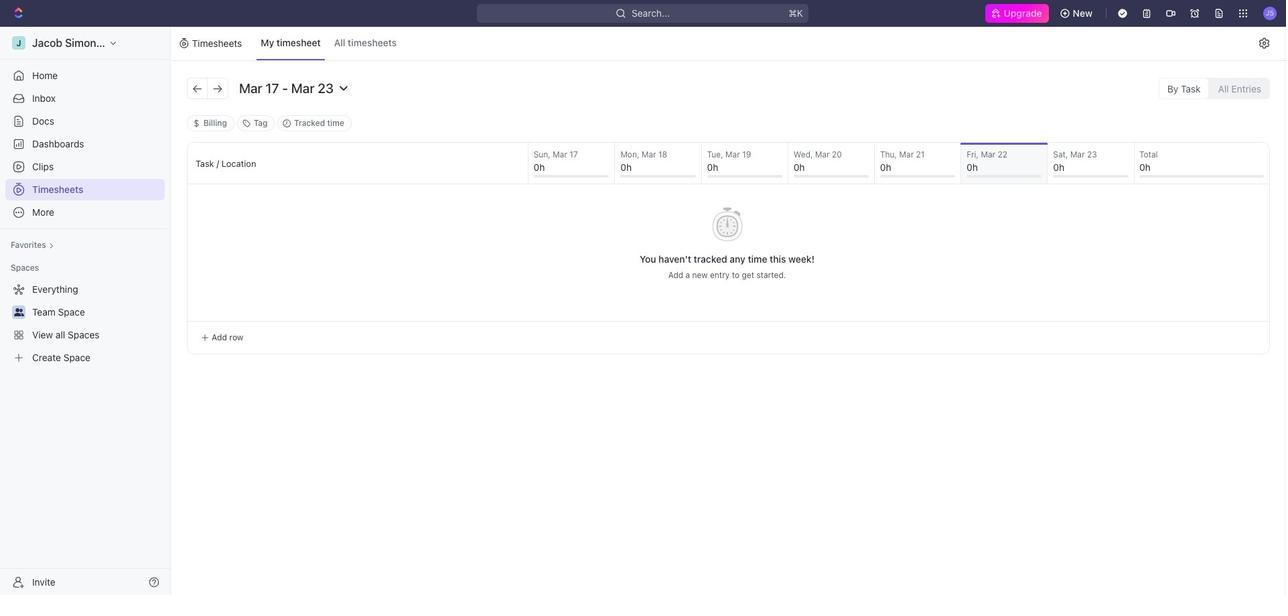 Task type: describe. For each thing, give the bounding box(es) containing it.
user group image
[[14, 308, 24, 316]]

tree inside sidebar navigation
[[5, 279, 165, 369]]

sidebar navigation
[[0, 27, 174, 595]]

jacob simon's workspace, , element
[[12, 36, 25, 50]]



Task type: locate. For each thing, give the bounding box(es) containing it.
tree
[[5, 279, 165, 369]]



Task type: vqa. For each thing, say whether or not it's contained in the screenshot.
third Quality Custom Field. :3 .of. 5 'element' from left
no



